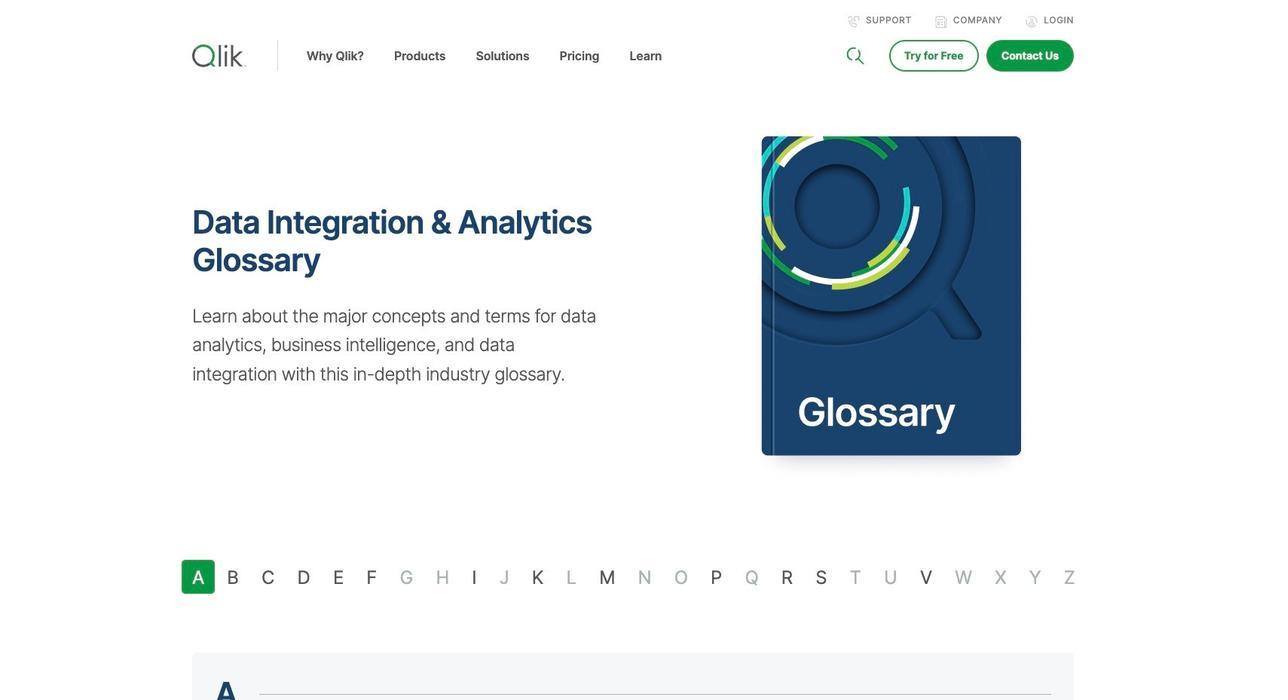 Task type: locate. For each thing, give the bounding box(es) containing it.
qlik image
[[192, 44, 246, 67]]



Task type: vqa. For each thing, say whether or not it's contained in the screenshot.
pricing to the right
no



Task type: describe. For each thing, give the bounding box(es) containing it.
support image
[[848, 16, 860, 28]]

company image
[[935, 16, 947, 28]]

login image
[[1026, 16, 1038, 28]]

data integration & analytics glossary - hero image image
[[644, 89, 1175, 503]]



